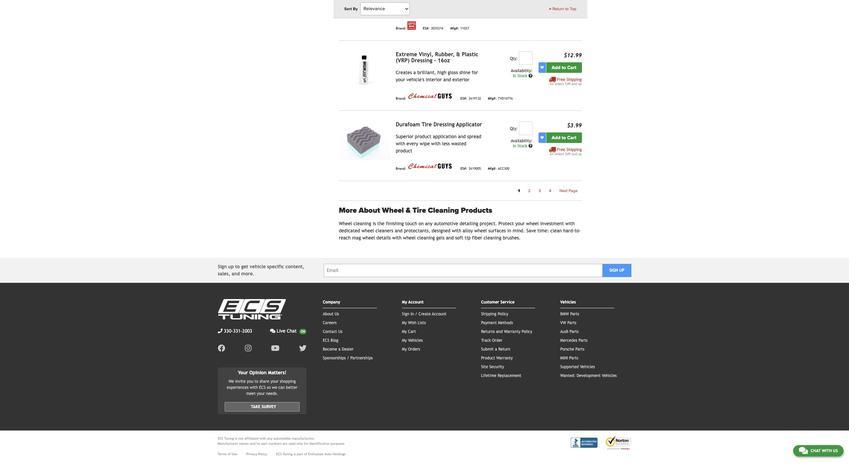 Task type: vqa. For each thing, say whether or not it's contained in the screenshot.
Availability: associated with Extreme Vinyl, Rubber, & Plastic (VRP) Dressing - 16oz
yes



Task type: locate. For each thing, give the bounding box(es) containing it.
facebook logo image
[[218, 345, 225, 352]]

about up "the"
[[359, 206, 380, 215]]

0 vertical spatial about
[[359, 206, 380, 215]]

1 stock from the top
[[518, 73, 527, 78]]

add to wish list image
[[541, 66, 544, 69]]

is inside the ecs tuning is not affiliated with any automobile manufacturers. manufacturer names and/or part numbers are used only for identification purposes.
[[235, 437, 237, 441]]

0 vertical spatial qty:
[[510, 56, 518, 61]]

warranty up security on the right bottom
[[496, 356, 513, 361]]

a for become
[[338, 347, 341, 352]]

your inside "wheel cleaning is the finishing touch on any automotive detailing project. protect your wheel investment with dedicated wheel cleaners and protectants, designed with alloy wheel surfaces in mind. save time: clean hard-to- reach mag wheel details with wheel cleaning gels and soft tip fiber cleaning brushes."
[[516, 221, 525, 226]]

2 add from the top
[[552, 135, 561, 141]]

es#: for dressing
[[461, 167, 467, 171]]

vw
[[560, 321, 566, 325]]

0 vertical spatial /
[[415, 312, 417, 317]]

2619005
[[469, 167, 481, 171]]

2 vertical spatial mfg#:
[[488, 167, 497, 171]]

0 vertical spatial availability:
[[511, 68, 533, 73]]

sign for sign in / create account
[[402, 312, 409, 317]]

wheel up save
[[526, 221, 539, 226]]

parts right the bmw
[[570, 312, 579, 317]]

free right question circle image
[[557, 147, 565, 152]]

gels
[[436, 235, 445, 241]]

orders for $3.99
[[555, 152, 564, 156]]

2 qty: from the top
[[510, 126, 518, 131]]

is inside "wheel cleaning is the finishing touch on any automotive detailing project. protect your wheel investment with dedicated wheel cleaners and protectants, designed with alloy wheel surfaces in mind. save time: clean hard-to- reach mag wheel details with wheel cleaning gels and soft tip fiber cleaning brushes."
[[373, 221, 376, 226]]

tuning down are
[[283, 453, 292, 456]]

3 brand: from the top
[[396, 167, 406, 171]]

a left the 'dealer'
[[338, 347, 341, 352]]

mfg#: for &
[[488, 97, 497, 101]]

4 my from the top
[[402, 338, 407, 343]]

1 qty: from the top
[[510, 56, 518, 61]]

with right comments image
[[822, 449, 832, 454]]

1 vertical spatial chemical guys - corporate logo image
[[408, 163, 454, 170]]

cart for $3.99
[[567, 135, 577, 141]]

and down finishing
[[395, 228, 403, 234]]

with up soft
[[452, 228, 461, 234]]

about us
[[323, 312, 339, 317]]

2 brand: from the top
[[396, 97, 406, 101]]

chat with us link
[[793, 445, 844, 457]]

331-
[[233, 329, 242, 334]]

es#: 3035216
[[423, 27, 444, 30]]

add to cart down the $3.99 in the right of the page
[[552, 135, 577, 141]]

1 free shipping on orders $49 and up from the top
[[550, 77, 582, 86]]

2 add to cart button from the top
[[546, 132, 582, 143]]

cleaning
[[354, 221, 371, 226], [417, 235, 435, 241], [484, 235, 502, 241]]

0 horizontal spatial a
[[338, 347, 341, 352]]

$49 down '$12.99'
[[565, 82, 571, 86]]

lifetime replacement link
[[481, 374, 521, 378]]

mfg#: left tvd10716
[[488, 97, 497, 101]]

$49 for $12.99
[[565, 82, 571, 86]]

affiliated
[[244, 437, 259, 441]]

0 horizontal spatial of
[[228, 453, 231, 456]]

finishing
[[386, 221, 404, 226]]

1 horizontal spatial chat
[[811, 449, 821, 454]]

1 vertical spatial $49
[[565, 152, 571, 156]]

chemical guys - corporate logo image
[[408, 92, 454, 100], [408, 163, 454, 170]]

warranty
[[504, 330, 521, 334], [496, 356, 513, 361]]

parts for vw parts
[[568, 321, 577, 325]]

part right and/or
[[261, 442, 268, 446]]

of inside "terms of use" link
[[228, 453, 231, 456]]

5 my from the top
[[402, 347, 407, 352]]

bmw parts link
[[560, 312, 579, 317]]

wheel inside "wheel cleaning is the finishing touch on any automotive detailing project. protect your wheel investment with dedicated wheel cleaners and protectants, designed with alloy wheel surfaces in mind. save time: clean hard-to- reach mag wheel details with wheel cleaning gels and soft tip fiber cleaning brushes."
[[339, 221, 352, 226]]

2 vertical spatial us
[[833, 449, 838, 454]]

0 horizontal spatial dressing
[[411, 57, 433, 64]]

with inside the ecs tuning is not affiliated with any automobile manufacturers. manufacturer names and/or part numbers are used only for identification purposes.
[[260, 437, 266, 441]]

you
[[247, 379, 253, 384]]

1 vertical spatial &
[[406, 206, 411, 215]]

touch
[[405, 221, 417, 226]]

shipping policy link
[[481, 312, 508, 317]]

wanted: development vehicles link
[[560, 374, 617, 378]]

1 vertical spatial is
[[235, 437, 237, 441]]

ecs
[[323, 338, 329, 343], [259, 385, 266, 390], [218, 437, 223, 441], [276, 453, 282, 456]]

my for my account
[[402, 300, 407, 305]]

shipping up payment
[[481, 312, 497, 317]]

my orders
[[402, 347, 420, 352]]

chemical guys - corporate logo image down interior
[[408, 92, 454, 100]]

es#: for rubber,
[[461, 97, 467, 101]]

is for not
[[235, 437, 237, 441]]

0 horizontal spatial any
[[267, 437, 273, 441]]

availability: for durafoam tire dressing applicator
[[511, 139, 533, 143]]

add to cart button down the $3.99 in the right of the page
[[546, 132, 582, 143]]

and down high
[[443, 77, 451, 82]]

product up wipe
[[415, 134, 432, 139]]

availability: for extreme vinyl, rubber, & plastic (vrp) dressing - 16oz
[[511, 68, 533, 73]]

1 of from the left
[[228, 453, 231, 456]]

policy for privacy policy
[[258, 453, 267, 456]]

0 vertical spatial part
[[261, 442, 268, 446]]

the
[[377, 221, 385, 226]]

mini parts link
[[560, 356, 578, 361]]

manufacturers.
[[292, 437, 315, 441]]

with up meet
[[250, 385, 258, 390]]

top
[[570, 6, 577, 11]]

mfg#: tvd10716
[[488, 97, 513, 101]]

durafoam
[[396, 121, 420, 128]]

es#: left 2619132
[[461, 97, 467, 101]]

1 vertical spatial availability:
[[511, 139, 533, 143]]

0 vertical spatial return
[[553, 6, 564, 11]]

my down my cart 'link'
[[402, 338, 407, 343]]

page
[[569, 188, 578, 193]]

1 horizontal spatial /
[[415, 312, 417, 317]]

None number field
[[519, 51, 533, 65], [519, 122, 533, 135], [519, 51, 533, 65], [519, 122, 533, 135]]

about
[[359, 206, 380, 215], [323, 312, 334, 317]]

in up the "wish"
[[411, 312, 414, 317]]

vehicles up wanted: development vehicles
[[580, 365, 595, 370]]

tuning for part
[[283, 453, 292, 456]]

your up mind.
[[516, 221, 525, 226]]

availability: up question circle image
[[511, 139, 533, 143]]

stock left question circle icon at the right top of page
[[518, 73, 527, 78]]

0 horizontal spatial return
[[498, 347, 511, 352]]

$49 down the $3.99 in the right of the page
[[565, 152, 571, 156]]

your right meet
[[257, 392, 265, 396]]

add to cart button for $3.99
[[546, 132, 582, 143]]

2 $49 from the top
[[565, 152, 571, 156]]

1 vertical spatial orders
[[555, 152, 564, 156]]

1 $49 from the top
[[565, 82, 571, 86]]

2 add to cart from the top
[[552, 135, 577, 141]]

in
[[513, 73, 516, 78], [513, 144, 516, 148], [411, 312, 414, 317]]

to-
[[575, 228, 581, 234]]

0 vertical spatial free shipping on orders $49 and up
[[550, 77, 582, 86]]

1 vertical spatial cart
[[567, 135, 577, 141]]

cart down the "wish"
[[408, 330, 416, 334]]

2 my from the top
[[402, 321, 407, 325]]

ecs inside the ecs tuning is not affiliated with any automobile manufacturers. manufacturer names and/or part numbers are used only for identification purposes.
[[218, 437, 223, 441]]

0 vertical spatial on
[[550, 82, 554, 86]]

1 vertical spatial chat
[[811, 449, 821, 454]]

my up "my vehicles"
[[402, 330, 407, 334]]

1 horizontal spatial dressing
[[434, 121, 455, 128]]

become a dealer link
[[323, 347, 354, 352]]

0 horizontal spatial account
[[408, 300, 424, 305]]

my for my vehicles
[[402, 338, 407, 343]]

your down creates
[[396, 77, 405, 82]]

comments image
[[799, 447, 808, 455]]

1 horizontal spatial of
[[304, 453, 307, 456]]

0 vertical spatial product
[[415, 134, 432, 139]]

add for $12.99
[[552, 65, 561, 70]]

vehicles up "orders"
[[408, 338, 423, 343]]

to left top
[[565, 6, 569, 11]]

my for my wish lists
[[402, 321, 407, 325]]

policy
[[498, 312, 508, 317], [522, 330, 532, 334], [258, 453, 267, 456]]

any up the protectants,
[[425, 221, 433, 226]]

returns and warranty policy link
[[481, 330, 532, 334]]

shipping down the $3.99 in the right of the page
[[567, 147, 582, 152]]

cart down '$12.99'
[[567, 65, 577, 70]]

sponsorships / partnerships link
[[323, 356, 373, 361]]

with left less
[[431, 141, 441, 146]]

1 availability: from the top
[[511, 68, 533, 73]]

gloss
[[448, 70, 458, 75]]

0 horizontal spatial sign
[[218, 264, 227, 270]]

take survey link
[[225, 402, 300, 412]]

2 vertical spatial policy
[[258, 453, 267, 456]]

1 vertical spatial qty:
[[510, 126, 518, 131]]

add to cart down '$12.99'
[[552, 65, 577, 70]]

product down every
[[396, 148, 412, 153]]

mini
[[560, 356, 568, 361]]

1 vertical spatial warranty
[[496, 356, 513, 361]]

us for contact us
[[338, 330, 343, 334]]

account up sign in / create account link
[[408, 300, 424, 305]]

wheel up dedicated
[[339, 221, 352, 226]]

1 horizontal spatial product
[[415, 134, 432, 139]]

0 vertical spatial cart
[[567, 65, 577, 70]]

dressing inside the 'extreme vinyl, rubber, & plastic (vrp) dressing - 16oz'
[[411, 57, 433, 64]]

and/or
[[250, 442, 260, 446]]

my up my wish lists
[[402, 300, 407, 305]]

2 free shipping on orders $49 and up from the top
[[550, 147, 582, 156]]

1 vertical spatial brand:
[[396, 97, 406, 101]]

0 horizontal spatial for
[[304, 442, 308, 446]]

add to cart for $3.99
[[552, 135, 577, 141]]

payment methods link
[[481, 321, 513, 325]]

any up numbers
[[267, 437, 273, 441]]

get
[[241, 264, 248, 270]]

2 horizontal spatial is
[[373, 221, 376, 226]]

stock
[[518, 73, 527, 78], [518, 144, 527, 148]]

chat right the live
[[287, 329, 297, 334]]

free
[[557, 77, 565, 82], [557, 147, 565, 152]]

stock left question circle image
[[518, 144, 527, 148]]

any inside the ecs tuning is not affiliated with any automobile manufacturers. manufacturer names and/or part numbers are used only for identification purposes.
[[267, 437, 273, 441]]

track order
[[481, 338, 503, 343]]

1 horizontal spatial is
[[294, 453, 296, 456]]

wheel down the protectants,
[[403, 235, 416, 241]]

0 horizontal spatial /
[[347, 356, 349, 361]]

a for submit
[[495, 347, 497, 352]]

0 vertical spatial $49
[[565, 82, 571, 86]]

1 vertical spatial add
[[552, 135, 561, 141]]

0 vertical spatial in
[[513, 73, 516, 78]]

cart down the $3.99 in the right of the page
[[567, 135, 577, 141]]

1 vertical spatial free shipping on orders $49 and up
[[550, 147, 582, 156]]

0 vertical spatial is
[[373, 221, 376, 226]]

sign inside sign up button
[[610, 268, 618, 273]]

about up careers
[[323, 312, 334, 317]]

0 vertical spatial chemical guys - corporate logo image
[[408, 92, 454, 100]]

chemical guys - corporate logo image down wipe
[[408, 163, 454, 170]]

comments image
[[270, 329, 275, 334]]

my account
[[402, 300, 424, 305]]

site
[[481, 365, 488, 370]]

1 vertical spatial product
[[396, 148, 412, 153]]

0 vertical spatial wheel
[[382, 206, 404, 215]]

to
[[565, 6, 569, 11], [562, 65, 566, 70], [562, 135, 566, 141], [235, 264, 240, 270], [255, 379, 258, 384]]

2 vertical spatial es#:
[[461, 167, 467, 171]]

0 vertical spatial for
[[472, 70, 478, 75]]

es#: left 3035216
[[423, 27, 430, 30]]

1 in stock from the top
[[513, 73, 529, 78]]

is down used
[[294, 453, 296, 456]]

ecs down numbers
[[276, 453, 282, 456]]

brand: for durafoam
[[396, 167, 406, 171]]

0 vertical spatial shipping
[[567, 77, 582, 82]]

1 horizontal spatial account
[[432, 312, 447, 317]]

330-
[[224, 329, 233, 334]]

sponsorships
[[323, 356, 346, 361]]

1 vertical spatial add to cart button
[[546, 132, 582, 143]]

parts right vw
[[568, 321, 577, 325]]

tuning inside the ecs tuning is not affiliated with any automobile manufacturers. manufacturer names and/or part numbers are used only for identification purposes.
[[224, 437, 234, 441]]

& inside the 'extreme vinyl, rubber, & plastic (vrp) dressing - 16oz'
[[456, 51, 460, 58]]

1 horizontal spatial policy
[[498, 312, 508, 317]]

mag
[[352, 235, 361, 241]]

0 vertical spatial add to cart button
[[546, 62, 582, 73]]

on for $3.99
[[550, 152, 554, 156]]

add to cart button for $12.99
[[546, 62, 582, 73]]

1 horizontal spatial wheel
[[382, 206, 404, 215]]

brilliant,
[[417, 70, 436, 75]]

we invite you to share your shopping experiences with ecs so we can better meet your needs.
[[227, 379, 298, 396]]

take
[[251, 405, 260, 409]]

up inside sign up to get vehicle specific content, sales, and more.
[[228, 264, 234, 270]]

submit
[[481, 347, 494, 352]]

of
[[228, 453, 231, 456], [304, 453, 307, 456]]

0 vertical spatial stock
[[518, 73, 527, 78]]

is left "the"
[[373, 221, 376, 226]]

surfaces
[[489, 228, 506, 234]]

cleaning down the protectants,
[[417, 235, 435, 241]]

1 vertical spatial for
[[304, 442, 308, 446]]

sign inside sign up to get vehicle specific content, sales, and more.
[[218, 264, 227, 270]]

sign for sign up
[[610, 268, 618, 273]]

1 add to cart from the top
[[552, 65, 577, 70]]

2 vertical spatial brand:
[[396, 167, 406, 171]]

payment methods
[[481, 321, 513, 325]]

product
[[481, 356, 495, 361]]

1 free from the top
[[557, 77, 565, 82]]

tire
[[422, 121, 432, 128], [413, 206, 426, 215]]

next page link
[[555, 186, 582, 195]]

about us link
[[323, 312, 339, 317]]

1 add from the top
[[552, 65, 561, 70]]

wheel
[[382, 206, 404, 215], [339, 221, 352, 226]]

1 vertical spatial us
[[338, 330, 343, 334]]

your
[[238, 370, 248, 376]]

1 my from the top
[[402, 300, 407, 305]]

es#2619005 - acc300 - durafoam tire dressing applicator - superior product application and spread with every wipe with less wasted product - chemical guys - audi bmw volkswagen mercedes benz mini porsche image
[[339, 122, 390, 160]]

0 vertical spatial brand:
[[396, 27, 406, 30]]

account right the create
[[432, 312, 447, 317]]

/
[[415, 312, 417, 317], [347, 356, 349, 361]]

1 vertical spatial in stock
[[513, 144, 529, 148]]

mfg#: left acc300
[[488, 167, 497, 171]]

in stock
[[513, 73, 529, 78], [513, 144, 529, 148]]

cart for $12.99
[[567, 65, 577, 70]]

1 orders from the top
[[555, 82, 564, 86]]

1 chemical guys - corporate logo image from the top
[[408, 92, 454, 100]]

to left get
[[235, 264, 240, 270]]

ecs for ecs tuning is not affiliated with any automobile manufacturers. manufacturer names and/or part numbers are used only for identification purposes.
[[218, 437, 223, 441]]

and down '$12.99'
[[572, 82, 577, 86]]

ecs inside we invite you to share your shopping experiences with ecs so we can better meet your needs.
[[259, 385, 266, 390]]

1 vertical spatial tire
[[413, 206, 426, 215]]

return right caret up 'icon'
[[553, 6, 564, 11]]

chat
[[287, 329, 297, 334], [811, 449, 821, 454]]

ecs left so
[[259, 385, 266, 390]]

free shipping on orders $49 and up down '$12.99'
[[550, 77, 582, 86]]

shipping down '$12.99'
[[567, 77, 582, 82]]

youtube logo image
[[271, 345, 280, 352]]

0 horizontal spatial policy
[[258, 453, 267, 456]]

0 horizontal spatial part
[[261, 442, 268, 446]]

/ down the 'dealer'
[[347, 356, 349, 361]]

1 horizontal spatial any
[[425, 221, 433, 226]]

& left plastic
[[456, 51, 460, 58]]

part inside the ecs tuning is not affiliated with any automobile manufacturers. manufacturer names and/or part numbers are used only for identification purposes.
[[261, 442, 268, 446]]

live chat
[[277, 329, 297, 334]]

1 vertical spatial wheel
[[339, 221, 352, 226]]

2 vertical spatial is
[[294, 453, 296, 456]]

in left question circle image
[[513, 144, 516, 148]]

cleaning up dedicated
[[354, 221, 371, 226]]

fiber
[[472, 235, 482, 241]]

opinion
[[249, 370, 267, 376]]

1 vertical spatial free
[[557, 147, 565, 152]]

2 free from the top
[[557, 147, 565, 152]]

tvd10716
[[498, 97, 513, 101]]

parts up the porsche parts
[[579, 338, 588, 343]]

of left enthusiast
[[304, 453, 307, 456]]

0 horizontal spatial wheel
[[339, 221, 352, 226]]

lists
[[418, 321, 426, 325]]

invite
[[235, 379, 246, 384]]

your up we
[[271, 379, 279, 384]]

any
[[425, 221, 433, 226], [267, 437, 273, 441]]

parts down the mercedes parts
[[576, 347, 585, 352]]

a up vehicle's at the left top of the page
[[413, 70, 416, 75]]

0 vertical spatial in stock
[[513, 73, 529, 78]]

1 vertical spatial account
[[432, 312, 447, 317]]

1 vertical spatial about
[[323, 312, 334, 317]]

part down only
[[297, 453, 303, 456]]

alloy
[[463, 228, 473, 234]]

us up careers
[[335, 312, 339, 317]]

automobile
[[274, 437, 291, 441]]

add to wish list image
[[541, 136, 544, 139]]

2 in stock from the top
[[513, 144, 529, 148]]

us right comments image
[[833, 449, 838, 454]]

0 vertical spatial chat
[[287, 329, 297, 334]]

high
[[438, 70, 446, 75]]

2 vertical spatial on
[[419, 221, 424, 226]]

return
[[553, 6, 564, 11], [498, 347, 511, 352]]

3 my from the top
[[402, 330, 407, 334]]

add right add to wish list icon
[[552, 65, 561, 70]]

manufacturer
[[218, 442, 238, 446]]

in left question circle icon at the right top of page
[[513, 73, 516, 78]]

add right add to wish list image
[[552, 135, 561, 141]]

1 vertical spatial in
[[513, 144, 516, 148]]

dressing up application
[[434, 121, 455, 128]]

designed
[[432, 228, 451, 234]]

2 chemical guys - corporate logo image from the top
[[408, 163, 454, 170]]

vehicles right development
[[602, 374, 617, 378]]

1 vertical spatial stock
[[518, 144, 527, 148]]

1 vertical spatial /
[[347, 356, 349, 361]]

1 horizontal spatial cleaning
[[417, 235, 435, 241]]

in
[[507, 228, 511, 234]]

2 orders from the top
[[555, 152, 564, 156]]

free shipping on orders $49 and up down the $3.99 in the right of the page
[[550, 147, 582, 156]]

/ left the create
[[415, 312, 417, 317]]

twitter logo image
[[299, 345, 307, 352]]

in stock for durafoam tire dressing applicator
[[513, 144, 529, 148]]

0 vertical spatial add to cart
[[552, 65, 577, 70]]

2 horizontal spatial policy
[[522, 330, 532, 334]]

1 add to cart button from the top
[[546, 62, 582, 73]]

330-331-2003
[[224, 329, 252, 334]]

free for $3.99
[[557, 147, 565, 152]]

0 vertical spatial us
[[335, 312, 339, 317]]

parts up the mercedes parts
[[570, 330, 579, 334]]

a inside creates a brilliant, high gloss shine for your vehicle's interior and exterior
[[413, 70, 416, 75]]

of left use
[[228, 453, 231, 456]]

0 vertical spatial policy
[[498, 312, 508, 317]]

a right submit
[[495, 347, 497, 352]]

0 vertical spatial tuning
[[224, 437, 234, 441]]

1 vertical spatial add to cart
[[552, 135, 577, 141]]

and
[[443, 77, 451, 82], [572, 82, 577, 86], [458, 134, 466, 139], [572, 152, 577, 156], [395, 228, 403, 234], [446, 235, 454, 241], [232, 271, 240, 277], [496, 330, 503, 334]]

2 stock from the top
[[518, 144, 527, 148]]

and right sales,
[[232, 271, 240, 277]]

0 vertical spatial add
[[552, 65, 561, 70]]

1 horizontal spatial a
[[413, 70, 416, 75]]

1 vertical spatial on
[[550, 152, 554, 156]]

1 horizontal spatial for
[[472, 70, 478, 75]]

my left the "wish"
[[402, 321, 407, 325]]

is for the
[[373, 221, 376, 226]]

protectants,
[[404, 228, 430, 234]]

1 vertical spatial any
[[267, 437, 273, 441]]

question circle image
[[529, 74, 533, 78]]

ecs tuning image
[[218, 299, 286, 320]]

2 availability: from the top
[[511, 139, 533, 143]]

warranty down methods at the right bottom of page
[[504, 330, 521, 334]]

brand: left griot's - corporate logo
[[396, 27, 406, 30]]

1 horizontal spatial &
[[456, 51, 460, 58]]

es#: left "2619005"
[[461, 167, 467, 171]]

chat right comments image
[[811, 449, 821, 454]]

vehicle's
[[407, 77, 425, 82]]

griot's - corporate logo image
[[408, 21, 416, 30]]

free shipping on orders $49 and up for $3.99
[[550, 147, 582, 156]]

0 vertical spatial dressing
[[411, 57, 433, 64]]

1 horizontal spatial sign
[[402, 312, 409, 317]]



Task type: describe. For each thing, give the bounding box(es) containing it.
to right add to wish list image
[[562, 135, 566, 141]]

0 horizontal spatial about
[[323, 312, 334, 317]]

ecs blog link
[[323, 338, 338, 343]]

shine
[[459, 70, 471, 75]]

extreme vinyl, rubber, & plastic (vrp) dressing - 16oz link
[[396, 51, 478, 64]]

sort by
[[344, 6, 358, 11]]

for inside creates a brilliant, high gloss shine for your vehicle's interior and exterior
[[472, 70, 478, 75]]

vehicles up bmw parts
[[560, 300, 576, 305]]

4
[[549, 188, 551, 193]]

0 horizontal spatial cleaning
[[354, 221, 371, 226]]

my vehicles
[[402, 338, 423, 343]]

lifetime replacement
[[481, 374, 521, 378]]

replacement
[[498, 374, 521, 378]]

parts for mercedes parts
[[579, 338, 588, 343]]

1 horizontal spatial part
[[297, 453, 303, 456]]

soft
[[455, 235, 463, 241]]

my vehicles link
[[402, 338, 423, 343]]

porsche
[[560, 347, 574, 352]]

purposes.
[[331, 442, 346, 446]]

are
[[283, 442, 288, 446]]

orders for $12.99
[[555, 82, 564, 86]]

es#3035216 - 11027 - griot's garage heavy-duty wheel cleaner 1 gallon - if you go a little too long between washings or you drive a vehicle with brakes that blacken your wheels, here's some much-needed help. - griot's - audi bmw volkswagen mercedes benz mini porsche image
[[339, 0, 390, 8]]

to inside we invite you to share your shopping experiences with ecs so we can better meet your needs.
[[255, 379, 258, 384]]

next
[[560, 188, 568, 193]]

wheel right "mag"
[[362, 235, 375, 241]]

become
[[323, 347, 337, 352]]

holdings
[[333, 453, 346, 456]]

creates a brilliant, high gloss shine for your vehicle's interior and exterior
[[396, 70, 478, 82]]

to inside return to top link
[[565, 6, 569, 11]]

us for about us
[[335, 312, 339, 317]]

brand: for extreme
[[396, 97, 406, 101]]

2 vertical spatial shipping
[[481, 312, 497, 317]]

partnerships
[[350, 356, 373, 361]]

mfg#: for applicator
[[488, 167, 497, 171]]

save
[[527, 228, 536, 234]]

2 horizontal spatial cleaning
[[484, 235, 502, 241]]

parts for audi parts
[[570, 330, 579, 334]]

so
[[267, 385, 271, 390]]

and inside sign up to get vehicle specific content, sales, and more.
[[232, 271, 240, 277]]

a for creates
[[413, 70, 416, 75]]

my for my orders
[[402, 347, 407, 352]]

methods
[[498, 321, 513, 325]]

and left soft
[[446, 235, 454, 241]]

development
[[577, 374, 601, 378]]

product warranty
[[481, 356, 513, 361]]

free for $12.99
[[557, 77, 565, 82]]

names
[[239, 442, 249, 446]]

on inside "wheel cleaning is the finishing touch on any automotive detailing project. protect your wheel investment with dedicated wheel cleaners and protectants, designed with alloy wheel surfaces in mind. save time: clean hard-to- reach mag wheel details with wheel cleaning gels and soft tip fiber cleaning brushes."
[[419, 221, 424, 226]]

and inside the 'superior product application and spread with every wipe with less wasted product'
[[458, 134, 466, 139]]

track
[[481, 338, 491, 343]]

shipping for $12.99
[[567, 77, 582, 82]]

contact us link
[[323, 330, 343, 334]]

terms of use
[[218, 453, 237, 456]]

0 vertical spatial tire
[[422, 121, 432, 128]]

more about wheel & tire cleaning products
[[339, 206, 492, 215]]

careers link
[[323, 321, 337, 325]]

applicator
[[456, 121, 482, 128]]

and up order
[[496, 330, 503, 334]]

become a dealer
[[323, 347, 354, 352]]

share
[[260, 379, 269, 384]]

1 brand: from the top
[[396, 27, 406, 30]]

payment
[[481, 321, 497, 325]]

rubber,
[[435, 51, 455, 58]]

interior
[[426, 77, 442, 82]]

any inside "wheel cleaning is the finishing touch on any automotive detailing project. protect your wheel investment with dedicated wheel cleaners and protectants, designed with alloy wheel surfaces in mind. save time: clean hard-to- reach mag wheel details with wheel cleaning gels and soft tip fiber cleaning brushes."
[[425, 221, 433, 226]]

to down '$12.99'
[[562, 65, 566, 70]]

0 vertical spatial warranty
[[504, 330, 521, 334]]

add for $3.99
[[552, 135, 561, 141]]

privacy policy link
[[246, 452, 267, 457]]

question circle image
[[529, 144, 533, 148]]

can
[[278, 385, 285, 390]]

parts for porsche parts
[[576, 347, 585, 352]]

2
[[528, 188, 531, 193]]

enthusiast
[[308, 453, 324, 456]]

& for tire
[[406, 206, 411, 215]]

return to top
[[552, 6, 577, 11]]

free shipping on orders $49 and up for $12.99
[[550, 77, 582, 86]]

next page
[[560, 188, 578, 193]]

your opinion matters!
[[238, 370, 286, 376]]

(vrp)
[[396, 57, 410, 64]]

product warranty link
[[481, 356, 513, 361]]

Email email field
[[324, 264, 603, 277]]

chemical guys - corporate logo image for vinyl,
[[408, 92, 454, 100]]

with inside we invite you to share your shopping experiences with ecs so we can better meet your needs.
[[250, 385, 258, 390]]

es#2619132 - tvd10716 - extreme vinyl, rubber, & plastic (vrp) dressing - 16oz - creates a brilliant, high gloss shine for your vehicle's interior and exterior - chemical guys - audi bmw volkswagen mercedes benz mini porsche image
[[339, 51, 390, 90]]

1 vertical spatial policy
[[522, 330, 532, 334]]

use
[[232, 453, 237, 456]]

sign for sign up to get vehicle specific content, sales, and more.
[[218, 264, 227, 270]]

order
[[492, 338, 503, 343]]

project.
[[480, 221, 497, 226]]

my for my cart
[[402, 330, 407, 334]]

policy for shipping policy
[[498, 312, 508, 317]]

1 vertical spatial return
[[498, 347, 511, 352]]

we
[[272, 385, 277, 390]]

on for $12.99
[[550, 82, 554, 86]]

0 horizontal spatial chat
[[287, 329, 297, 334]]

caret up image
[[549, 7, 552, 11]]

with right details
[[392, 235, 402, 241]]

plastic
[[462, 51, 478, 58]]

audi parts link
[[560, 330, 579, 334]]

is for part
[[294, 453, 296, 456]]

in for durafoam tire dressing applicator
[[513, 144, 516, 148]]

submit a return link
[[481, 347, 511, 352]]

audi
[[560, 330, 568, 334]]

1 vertical spatial dressing
[[434, 121, 455, 128]]

durafoam tire dressing applicator link
[[396, 121, 482, 128]]

add to cart for $12.99
[[552, 65, 577, 70]]

2 of from the left
[[304, 453, 307, 456]]

& for plastic
[[456, 51, 460, 58]]

phone image
[[218, 329, 223, 334]]

$49 for $3.99
[[565, 152, 571, 156]]

careers
[[323, 321, 337, 325]]

qty: for durafoam tire dressing applicator
[[510, 126, 518, 131]]

tuning for not
[[224, 437, 234, 441]]

every
[[407, 141, 418, 146]]

up inside button
[[619, 268, 625, 273]]

mfg#: acc300
[[488, 167, 509, 171]]

0 vertical spatial account
[[408, 300, 424, 305]]

by
[[353, 6, 358, 11]]

1 horizontal spatial return
[[553, 6, 564, 11]]

parts for mini parts
[[569, 356, 578, 361]]

in stock for extreme vinyl, rubber, & plastic (vrp) dressing - 16oz
[[513, 73, 529, 78]]

chat with us
[[811, 449, 838, 454]]

mercedes parts
[[560, 338, 588, 343]]

create
[[419, 312, 431, 317]]

ecs for ecs blog
[[323, 338, 329, 343]]

2 vertical spatial cart
[[408, 330, 416, 334]]

chemical guys - corporate logo image for tire
[[408, 163, 454, 170]]

my wish lists
[[402, 321, 426, 325]]

mercedes parts link
[[560, 338, 588, 343]]

products
[[461, 206, 492, 215]]

stock for extreme vinyl, rubber, & plastic (vrp) dressing - 16oz
[[518, 73, 527, 78]]

stock for durafoam tire dressing applicator
[[518, 144, 527, 148]]

and inside creates a brilliant, high gloss shine for your vehicle's interior and exterior
[[443, 77, 451, 82]]

track order link
[[481, 338, 503, 343]]

0 horizontal spatial product
[[396, 148, 412, 153]]

$12.99
[[564, 52, 582, 59]]

porsche parts link
[[560, 347, 585, 352]]

lifetime
[[481, 374, 497, 378]]

and down the $3.99 in the right of the page
[[572, 152, 577, 156]]

application
[[433, 134, 457, 139]]

$3.99
[[567, 122, 582, 129]]

0 vertical spatial es#:
[[423, 27, 430, 30]]

sponsorships / partnerships
[[323, 356, 373, 361]]

detailing
[[460, 221, 478, 226]]

parts for bmw parts
[[570, 312, 579, 317]]

instagram logo image
[[245, 345, 251, 352]]

paginated product list navigation navigation
[[339, 186, 582, 195]]

to inside sign up to get vehicle specific content, sales, and more.
[[235, 264, 240, 270]]

with up hard-
[[566, 221, 575, 226]]

acc300
[[498, 167, 509, 171]]

0 vertical spatial mfg#:
[[450, 27, 459, 30]]

for inside the ecs tuning is not affiliated with any automobile manufacturers. manufacturer names and/or part numbers are used only for identification purposes.
[[304, 442, 308, 446]]

numbers
[[269, 442, 282, 446]]

qty: for extreme vinyl, rubber, & plastic (vrp) dressing - 16oz
[[510, 56, 518, 61]]

wheel left cleaners
[[362, 228, 374, 234]]

your inside creates a brilliant, high gloss shine for your vehicle's interior and exterior
[[396, 77, 405, 82]]

2 vertical spatial in
[[411, 312, 414, 317]]

in for extreme vinyl, rubber, & plastic (vrp) dressing - 16oz
[[513, 73, 516, 78]]

meet
[[246, 392, 256, 396]]

superior
[[396, 134, 414, 139]]

security
[[489, 365, 504, 370]]

terms of use link
[[218, 452, 237, 457]]

es#: 2619005
[[461, 167, 481, 171]]

4 link
[[545, 186, 555, 195]]

with down superior
[[396, 141, 405, 146]]

survey
[[262, 405, 276, 409]]

vw parts link
[[560, 321, 577, 325]]

automotive
[[434, 221, 458, 226]]

shipping for $3.99
[[567, 147, 582, 152]]

1 horizontal spatial about
[[359, 206, 380, 215]]

enthusiast auto holdings link
[[308, 452, 346, 457]]

wheel up fiber
[[474, 228, 487, 234]]

11027
[[460, 27, 469, 30]]

exterior
[[453, 77, 470, 82]]

my cart link
[[402, 330, 416, 334]]

ecs for ecs tuning is part of enthusiast auto holdings
[[276, 453, 282, 456]]



